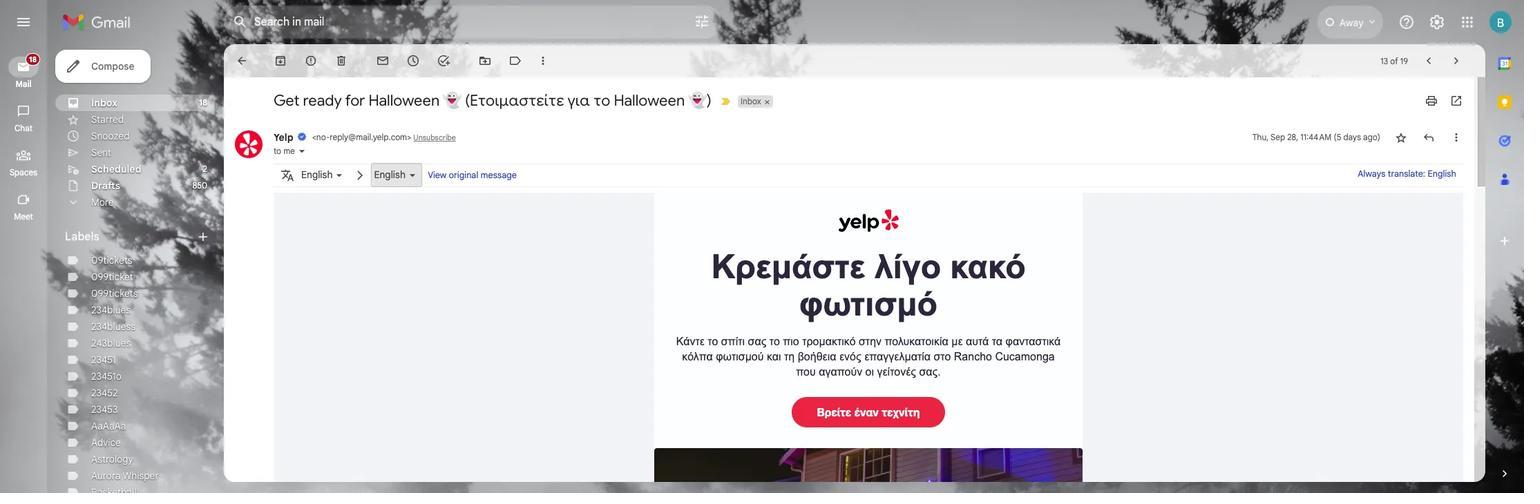 Task type: locate. For each thing, give the bounding box(es) containing it.
astrology link
[[91, 453, 133, 466]]

πιο
[[783, 336, 799, 348]]

στην
[[859, 336, 882, 348]]

add to tasks image
[[437, 54, 450, 68]]

rancho
[[954, 351, 992, 363]]

english list box down show details image
[[301, 166, 346, 185]]

inbox link
[[91, 97, 117, 109]]

whisper
[[123, 470, 159, 482]]

english option down reply@mail.yelp.com
[[374, 166, 406, 185]]

0 horizontal spatial το
[[594, 91, 610, 110]]

verified sender image
[[297, 132, 307, 141]]

243blues link
[[91, 337, 131, 350]]

1 halloween from the left
[[368, 91, 440, 110]]

aurora
[[91, 470, 120, 482]]

tab list
[[1485, 44, 1524, 444]]

0 horizontal spatial english option
[[301, 166, 333, 185]]

18
[[29, 55, 37, 64], [199, 97, 207, 108]]

sent link
[[91, 146, 111, 159]]

meet heading
[[0, 211, 47, 222]]

scheduled
[[91, 163, 141, 175]]

inbox up 'starred'
[[91, 97, 117, 109]]

more
[[91, 196, 114, 209]]

1 horizontal spatial english option
[[374, 166, 406, 185]]

18 up mail
[[29, 55, 37, 64]]

18 up 2
[[199, 97, 207, 108]]

halloween for for
[[368, 91, 440, 110]]

labels
[[65, 230, 99, 244]]

βρείτε έναν τεχνίτη
[[817, 406, 920, 419]]

< no-reply@mail.yelp.com >
[[312, 132, 411, 142]]

thu,
[[1252, 132, 1269, 142]]

1 horizontal spatial inbox
[[741, 96, 761, 106]]

inbox button
[[738, 95, 763, 107]]

1 vertical spatial 18
[[199, 97, 207, 108]]

09tickets
[[91, 254, 132, 267]]

halloween left 👻 image
[[614, 91, 685, 110]]

ago)
[[1363, 132, 1380, 142]]

always
[[1358, 168, 1386, 179]]

αυτά
[[966, 336, 989, 348]]

επαγγελματία
[[864, 351, 931, 363]]

1 horizontal spatial english list box
[[374, 166, 419, 185]]

main menu image
[[15, 14, 32, 30]]

yelp inc. image
[[235, 130, 263, 158]]

halloween up ">"
[[368, 91, 440, 110]]

23453
[[91, 403, 118, 416]]

2 halloween from the left
[[614, 91, 685, 110]]

2 horizontal spatial το
[[769, 336, 780, 348]]

view
[[428, 170, 447, 181]]

ready
[[303, 91, 342, 110]]

234bluess
[[91, 321, 135, 333]]

οι
[[865, 366, 874, 378]]

κόλπα
[[682, 351, 713, 363]]

το right για on the top of the page
[[594, 91, 610, 110]]

english list box
[[301, 166, 346, 185], [374, 166, 419, 185]]

delete image
[[334, 54, 348, 68]]

0 vertical spatial 18
[[29, 55, 37, 64]]

spaces
[[10, 167, 37, 178]]

english down reply@mail.yelp.com
[[374, 169, 406, 181]]

english list box down ">"
[[374, 166, 419, 185]]

σπίτι
[[721, 336, 745, 348]]

11:44 am
[[1300, 132, 1332, 142]]

starred
[[91, 113, 124, 126]]

1 horizontal spatial halloween
[[614, 91, 685, 110]]

234blues link
[[91, 304, 131, 316]]

inbox for the inbox "link"
[[91, 97, 117, 109]]

έναν
[[854, 406, 879, 419]]

english for 2nd "english" list box
[[374, 169, 406, 181]]

1 horizontal spatial english
[[374, 169, 406, 181]]

advice
[[91, 437, 121, 449]]

not starred image
[[1394, 130, 1408, 144]]

inbox right ")"
[[741, 96, 761, 106]]

που
[[796, 366, 816, 378]]

navigation
[[0, 44, 48, 493]]

κρεμάστε λίγο κακό φωτισμό
[[711, 249, 1026, 323]]

στο
[[934, 351, 951, 363]]

starred link
[[91, 113, 124, 126]]

👻 image
[[443, 91, 461, 109]]

report spam image
[[304, 54, 318, 68]]

0 horizontal spatial english
[[301, 169, 333, 181]]

18 link
[[8, 53, 40, 77]]

english down show details image
[[301, 169, 333, 181]]

days
[[1343, 132, 1361, 142]]

τρομακτικό
[[802, 336, 856, 348]]

τεχνίτη
[[882, 406, 920, 419]]

(5
[[1334, 132, 1341, 142]]

settings image
[[1429, 14, 1445, 30]]

1 horizontal spatial το
[[708, 336, 718, 348]]

archive image
[[274, 54, 287, 68]]

σας
[[748, 336, 766, 348]]

το up και
[[769, 336, 780, 348]]

το left σπίτι
[[708, 336, 718, 348]]

0 horizontal spatial halloween
[[368, 91, 440, 110]]

234blues
[[91, 304, 131, 316]]

english option down show details image
[[301, 166, 333, 185]]

0 horizontal spatial 18
[[29, 55, 37, 64]]

english option
[[301, 166, 333, 185], [374, 166, 406, 185]]

inbox inside inbox button
[[741, 96, 761, 106]]

labels heading
[[65, 230, 196, 244]]

0 horizontal spatial english list box
[[301, 166, 346, 185]]

astrology
[[91, 453, 133, 466]]

translate:
[[1388, 168, 1425, 179]]

1 english list box from the left
[[301, 166, 346, 185]]

099ticket
[[91, 271, 133, 283]]

english right translate:
[[1428, 168, 1456, 179]]

halloween for το
[[614, 91, 685, 110]]

το
[[594, 91, 610, 110], [708, 336, 718, 348], [769, 336, 780, 348]]

labels image
[[508, 54, 522, 68]]

inbox
[[741, 96, 761, 106], [91, 97, 117, 109]]

thu, sep 28, 11:44 am (5 days ago) cell
[[1252, 130, 1380, 144]]

0 horizontal spatial inbox
[[91, 97, 117, 109]]

navigation containing mail
[[0, 44, 48, 493]]

(ετοιμαστείτε
[[465, 91, 564, 110]]

halloween
[[368, 91, 440, 110], [614, 91, 685, 110]]

099tickets
[[91, 287, 138, 300]]

back to inbox image
[[235, 54, 249, 68]]

)
[[707, 91, 711, 110]]

Search in mail text field
[[254, 15, 655, 29]]

chat heading
[[0, 123, 47, 134]]



Task type: describe. For each thing, give the bounding box(es) containing it.
unsubscribe
[[413, 133, 456, 142]]

support image
[[1398, 14, 1415, 30]]

23452
[[91, 387, 118, 399]]

snoozed
[[91, 130, 130, 142]]

κρεμάστε
[[711, 249, 865, 286]]

search in mail image
[[228, 10, 253, 35]]

sent
[[91, 146, 111, 159]]

view original message
[[428, 170, 517, 181]]

19
[[1400, 56, 1408, 66]]

βρείτε έναν τεχνίτη link
[[791, 397, 945, 428]]

με
[[951, 336, 963, 348]]

more image
[[536, 54, 550, 68]]

2
[[203, 164, 207, 174]]

2 horizontal spatial english
[[1428, 168, 1456, 179]]

gmail image
[[62, 8, 137, 36]]

<
[[312, 132, 316, 142]]

chat
[[14, 123, 32, 133]]

κάντε το σπίτι σας το πιο τρομακτικό στην πολυκατοικία με αυτά τα φανταστικά κόλπα φωτισμού και τη βοήθεια ενός επαγγελματία στο rancho cucamonga που αγαπούν οι γείτονές σας.
[[676, 336, 1061, 378]]

english for 2nd "english" list box from the right
[[301, 169, 333, 181]]

αγαπούν
[[819, 366, 862, 378]]

snooze image
[[406, 54, 420, 68]]

13 of 19
[[1381, 56, 1408, 66]]

1 horizontal spatial 18
[[199, 97, 207, 108]]

κάντε
[[676, 336, 705, 348]]

me
[[283, 145, 295, 156]]

thu, sep 28, 11:44 am (5 days ago)
[[1252, 132, 1380, 142]]

2 english list box from the left
[[374, 166, 419, 185]]

13
[[1381, 56, 1388, 66]]

1 english option from the left
[[301, 166, 333, 185]]

compose
[[91, 60, 134, 73]]

βοήθεια
[[798, 351, 836, 363]]

λογότυπο yelp image
[[838, 209, 898, 232]]

mark as unread image
[[376, 54, 390, 68]]

Not starred checkbox
[[1394, 130, 1408, 144]]

φανταστικά
[[1006, 336, 1061, 348]]

show details image
[[298, 147, 306, 155]]

Search in mail search field
[[224, 6, 721, 39]]

move to image
[[478, 54, 492, 68]]

23453 link
[[91, 403, 118, 416]]

γείτονές
[[877, 366, 916, 378]]

message
[[481, 170, 517, 181]]

850
[[193, 180, 207, 191]]

get
[[274, 91, 299, 110]]

always translate: english
[[1358, 168, 1456, 179]]

βρείτε
[[817, 406, 851, 419]]

mail
[[15, 79, 32, 89]]

sep
[[1270, 132, 1285, 142]]

to
[[274, 145, 281, 156]]

advanced search options image
[[688, 8, 716, 35]]

τη
[[784, 351, 795, 363]]

yelp cell
[[274, 131, 413, 143]]

newer image
[[1422, 54, 1436, 68]]

inbox for inbox button
[[741, 96, 761, 106]]

23451o
[[91, 370, 122, 383]]

compose button
[[55, 50, 151, 83]]

23451o link
[[91, 370, 122, 383]]

to me
[[274, 145, 295, 156]]

scheduled link
[[91, 163, 141, 175]]

original
[[449, 170, 478, 181]]

aurora whisper link
[[91, 470, 159, 482]]

reply@mail.yelp.com
[[330, 132, 407, 142]]

aaaaaa
[[91, 420, 126, 432]]

τα
[[992, 336, 1002, 348]]

>
[[407, 132, 411, 142]]

more button
[[55, 194, 216, 211]]

no-
[[316, 132, 330, 142]]

18 inside navigation
[[29, 55, 37, 64]]

aaaaaa link
[[91, 420, 126, 432]]

👻 image
[[688, 91, 707, 109]]

unsubscribe link
[[413, 133, 456, 142]]

yelp
[[274, 131, 293, 143]]

get ready for halloween
[[274, 91, 443, 110]]

ενός
[[839, 351, 861, 363]]

meet
[[14, 211, 33, 222]]

drafts
[[91, 180, 120, 192]]

snoozed link
[[91, 130, 130, 142]]

σας.
[[919, 366, 941, 378]]

spaces heading
[[0, 167, 47, 178]]

28,
[[1287, 132, 1298, 142]]

for
[[345, 91, 365, 110]]

φωτισμού
[[716, 351, 764, 363]]

23452 link
[[91, 387, 118, 399]]

243blues
[[91, 337, 131, 350]]

mail heading
[[0, 79, 47, 90]]

aurora whisper
[[91, 470, 159, 482]]

23451 link
[[91, 354, 116, 366]]

πολυκατοικία
[[885, 336, 948, 348]]

και
[[767, 351, 781, 363]]

λίγο
[[875, 249, 941, 286]]

2 english option from the left
[[374, 166, 406, 185]]

of
[[1390, 56, 1398, 66]]

drafts link
[[91, 180, 120, 192]]

advice link
[[91, 437, 121, 449]]

older image
[[1449, 54, 1463, 68]]

099tickets link
[[91, 287, 138, 300]]

cucamonga
[[995, 351, 1055, 363]]



Task type: vqa. For each thing, say whether or not it's contained in the screenshot.
row containing Mateo Roberts
no



